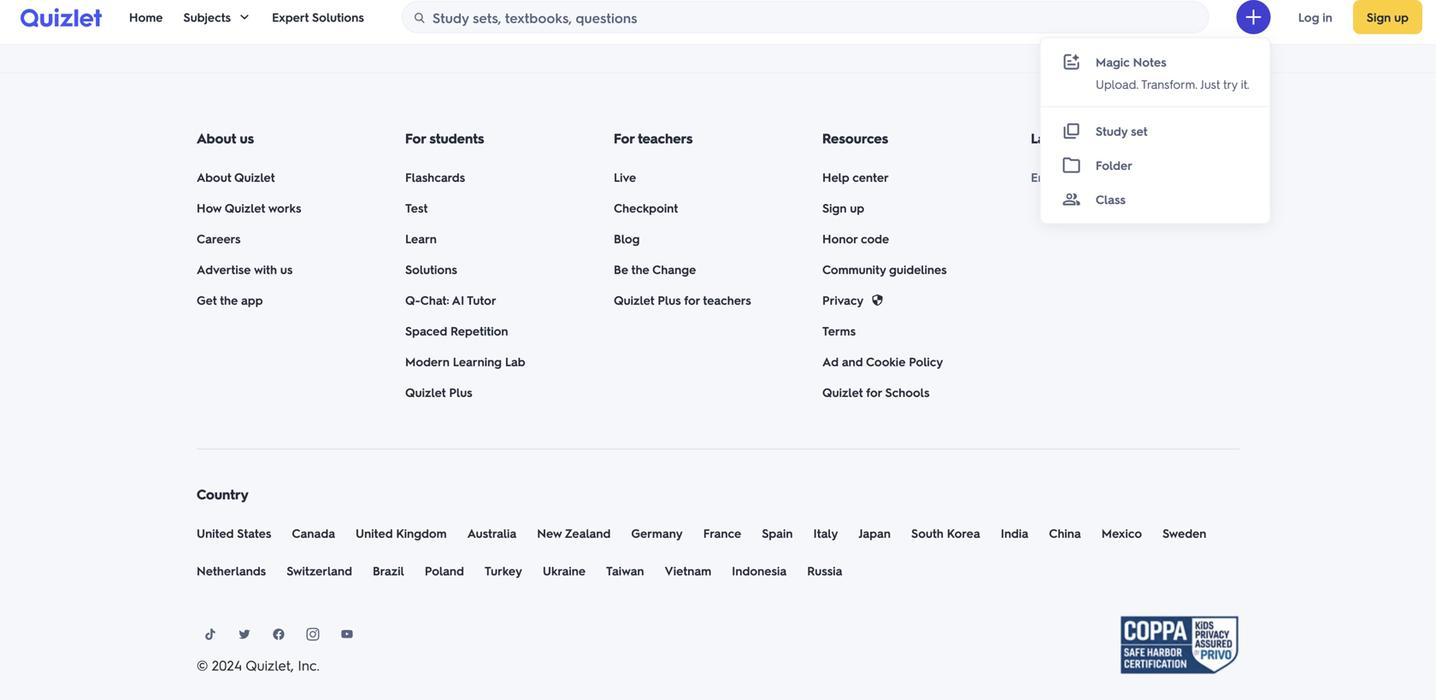Task type: locate. For each thing, give the bounding box(es) containing it.
log in button
[[1285, 0, 1346, 34]]

folder
[[1096, 158, 1132, 173]]

quizlet inside for students element
[[405, 385, 446, 400]]

sign right in
[[1367, 9, 1391, 25]]

0 horizontal spatial united
[[197, 526, 234, 542]]

upload. transform. just try it.
[[1096, 77, 1250, 92]]

up inside sign up link
[[850, 200, 864, 216]]

for left students
[[405, 129, 426, 147]]

1 vertical spatial us
[[280, 262, 293, 277]]

quizlet inside "for teachers" element
[[614, 293, 654, 308]]

vietnam link
[[665, 563, 711, 580]]

cookie
[[866, 354, 906, 370]]

about inside about quizlet link
[[197, 170, 231, 185]]

italy
[[813, 526, 838, 542]]

tiktok image
[[203, 628, 217, 642]]

sign
[[1367, 9, 1391, 25], [822, 200, 847, 216]]

app
[[241, 293, 263, 308]]

community
[[822, 262, 886, 277]]

magic
[[1096, 54, 1130, 70]]

united left the states
[[197, 526, 234, 542]]

privacy link
[[822, 292, 884, 309]]

for down change
[[684, 293, 700, 308]]

change
[[652, 262, 696, 277]]

plus for quizlet plus for teachers
[[658, 293, 681, 308]]

united states
[[197, 526, 271, 542]]

2 united from the left
[[356, 526, 393, 542]]

0 vertical spatial the
[[631, 262, 649, 277]]

1 vertical spatial up
[[850, 200, 864, 216]]

quizlet
[[234, 170, 275, 185], [225, 200, 265, 216], [614, 293, 654, 308], [405, 385, 446, 400], [822, 385, 863, 400]]

sign for the 'sign up' button
[[1367, 9, 1391, 25]]

1 horizontal spatial sign
[[1367, 9, 1391, 25]]

italy link
[[813, 525, 838, 542]]

1 for from the left
[[405, 129, 426, 147]]

0 horizontal spatial sign
[[822, 200, 847, 216]]

sign up up the honor
[[822, 200, 864, 216]]

quizlet down 'and'
[[822, 385, 863, 400]]

chat:
[[420, 293, 449, 308]]

flashcards
[[405, 170, 465, 185]]

© 2024 quizlet, inc.
[[197, 657, 320, 675]]

plus inside "for teachers" element
[[658, 293, 681, 308]]

about up how
[[197, 170, 231, 185]]

1 horizontal spatial for
[[614, 129, 634, 147]]

0 vertical spatial up
[[1394, 9, 1409, 25]]

india link
[[1001, 525, 1028, 542]]

2 for from the left
[[614, 129, 634, 147]]

quizlet for quizlet for schools
[[822, 385, 863, 400]]

ai
[[452, 293, 464, 308]]

1 horizontal spatial plus
[[658, 293, 681, 308]]

united kingdom link
[[356, 525, 447, 542]]

tutor
[[467, 293, 496, 308]]

set
[[1131, 124, 1148, 139]]

1 united from the left
[[197, 526, 234, 542]]

sign up inside resources "element"
[[822, 200, 864, 216]]

language element
[[1031, 128, 1239, 186]]

about us
[[197, 129, 254, 147]]

for down the ad and cookie policy link
[[866, 385, 882, 400]]

for
[[405, 129, 426, 147], [614, 129, 634, 147]]

expert solutions
[[272, 9, 364, 25]]

1 vertical spatial sign up
[[822, 200, 864, 216]]

quizlet down modern
[[405, 385, 446, 400]]

1 horizontal spatial the
[[631, 262, 649, 277]]

about quizlet
[[197, 170, 275, 185]]

1 horizontal spatial teachers
[[703, 293, 751, 308]]

policy
[[909, 354, 943, 370]]

up for the 'sign up' button
[[1394, 9, 1409, 25]]

home link
[[129, 0, 163, 44]]

0 horizontal spatial for
[[684, 293, 700, 308]]

sign up for sign up link at the top right
[[822, 200, 864, 216]]

advertise with us
[[197, 262, 293, 277]]

None search field
[[402, 1, 1209, 34]]

up right in
[[1394, 9, 1409, 25]]

1 vertical spatial the
[[220, 293, 238, 308]]

sign for sign up link at the top right
[[822, 200, 847, 216]]

up up honor code
[[850, 200, 864, 216]]

germany link
[[631, 525, 683, 542]]

kingdom
[[396, 526, 447, 542]]

1 horizontal spatial solutions
[[405, 262, 457, 277]]

sign inside button
[[1367, 9, 1391, 25]]

sweden link
[[1163, 525, 1206, 542]]

help
[[822, 170, 849, 185]]

for up live link
[[614, 129, 634, 147]]

quizlet down be
[[614, 293, 654, 308]]

0 vertical spatial us
[[240, 129, 254, 147]]

sign up right in
[[1367, 9, 1409, 25]]

1 vertical spatial about
[[197, 170, 231, 185]]

for teachers
[[614, 129, 693, 147]]

1 about from the top
[[197, 129, 236, 147]]

just
[[1200, 77, 1220, 92]]

quizlet image
[[21, 7, 102, 27], [21, 8, 102, 27]]

spaced repetition
[[405, 324, 508, 339]]

us up about quizlet
[[240, 129, 254, 147]]

sign up for the 'sign up' button
[[1367, 9, 1409, 25]]

1 horizontal spatial up
[[1394, 9, 1409, 25]]

us right with
[[280, 262, 293, 277]]

the inside about us element
[[220, 293, 238, 308]]

brazil
[[373, 564, 404, 579]]

netherlands
[[197, 564, 266, 579]]

sweden
[[1163, 526, 1206, 542]]

learning
[[453, 354, 502, 370]]

1 horizontal spatial us
[[280, 262, 293, 277]]

0 horizontal spatial us
[[240, 129, 254, 147]]

the right be
[[631, 262, 649, 277]]

it.
[[1241, 77, 1250, 92]]

japan link
[[859, 525, 891, 542]]

sign up button
[[1353, 0, 1422, 34]]

footer
[[0, 72, 1436, 701]]

the
[[631, 262, 649, 277], [220, 293, 238, 308]]

blog
[[614, 231, 640, 247]]

brazil link
[[373, 563, 404, 580]]

new
[[537, 526, 562, 542]]

about for about quizlet
[[197, 170, 231, 185]]

with
[[254, 262, 277, 277]]

1 vertical spatial sign
[[822, 200, 847, 216]]

0 vertical spatial sign
[[1367, 9, 1391, 25]]

0 horizontal spatial plus
[[449, 385, 472, 400]]

about us element
[[197, 128, 405, 309]]

be the change
[[614, 262, 696, 277]]

2 about from the top
[[197, 170, 231, 185]]

united for united states
[[197, 526, 234, 542]]

0 horizontal spatial teachers
[[638, 129, 693, 147]]

1 horizontal spatial for
[[866, 385, 882, 400]]

sign up inside the 'sign up' button
[[1367, 9, 1409, 25]]

1 horizontal spatial sign up
[[1367, 9, 1409, 25]]

united up brazil link
[[356, 526, 393, 542]]

quizlet for quizlet plus for teachers
[[614, 293, 654, 308]]

0 horizontal spatial sign up
[[822, 200, 864, 216]]

1 vertical spatial solutions
[[405, 262, 457, 277]]

sign inside resources "element"
[[822, 200, 847, 216]]

create image
[[1244, 7, 1264, 27]]

get the app link
[[197, 292, 263, 309]]

1 vertical spatial for
[[866, 385, 882, 400]]

1 vertical spatial plus
[[449, 385, 472, 400]]

transform.
[[1141, 77, 1198, 92]]

1 horizontal spatial united
[[356, 526, 393, 542]]

quizlet inside resources "element"
[[822, 385, 863, 400]]

language
[[1031, 129, 1094, 147]]

coppa safe harbor certification seal image
[[1120, 616, 1239, 676]]

2 quizlet image from the top
[[21, 8, 102, 27]]

plus down modern learning lab "link"
[[449, 385, 472, 400]]

0 vertical spatial plus
[[658, 293, 681, 308]]

solutions right expert
[[312, 9, 364, 25]]

0 horizontal spatial the
[[220, 293, 238, 308]]

1 vertical spatial teachers
[[703, 293, 751, 308]]

sign down help
[[822, 200, 847, 216]]

in
[[1323, 9, 1332, 25]]

subjects button
[[183, 0, 251, 44]]

turkey link
[[485, 563, 522, 580]]

checkpoint
[[614, 200, 678, 216]]

plus inside for students element
[[449, 385, 472, 400]]

0 vertical spatial for
[[684, 293, 700, 308]]

0 horizontal spatial for
[[405, 129, 426, 147]]

up
[[1394, 9, 1409, 25], [850, 200, 864, 216]]

the inside "for teachers" element
[[631, 262, 649, 277]]

the right get
[[220, 293, 238, 308]]

plus for quizlet plus
[[449, 385, 472, 400]]

expert solutions link
[[272, 0, 364, 44]]

about up about quizlet
[[197, 129, 236, 147]]

how quizlet works
[[197, 200, 301, 216]]

log in
[[1298, 9, 1332, 25]]

and
[[842, 354, 863, 370]]

united states link
[[197, 525, 271, 542]]

q-
[[405, 293, 420, 308]]

0 horizontal spatial solutions
[[312, 9, 364, 25]]

0 vertical spatial about
[[197, 129, 236, 147]]

0 vertical spatial solutions
[[312, 9, 364, 25]]

for for for teachers
[[614, 129, 634, 147]]

quizlet,
[[246, 657, 294, 675]]

teachers
[[638, 129, 693, 147], [703, 293, 751, 308]]

q-chat: ai tutor link
[[405, 292, 496, 309]]

live
[[614, 170, 636, 185]]

up inside the 'sign up' button
[[1394, 9, 1409, 25]]

q-chat: ai tutor
[[405, 293, 496, 308]]

spaced repetition link
[[405, 323, 508, 340]]

solutions up chat: in the top left of the page
[[405, 262, 457, 277]]

turkey
[[485, 564, 522, 579]]

0 horizontal spatial up
[[850, 200, 864, 216]]

zealand
[[565, 526, 611, 542]]

0 vertical spatial sign up
[[1367, 9, 1409, 25]]

canada
[[292, 526, 335, 542]]

honor code
[[822, 231, 889, 247]]

plus down change
[[658, 293, 681, 308]]

twitter image
[[238, 628, 251, 642]]

guidelines
[[889, 262, 947, 277]]

schools
[[885, 385, 930, 400]]



Task type: describe. For each thing, give the bounding box(es) containing it.
facebook image
[[272, 628, 286, 642]]

russia link
[[807, 563, 842, 580]]

modern learning lab
[[405, 354, 525, 370]]

repetition
[[451, 324, 508, 339]]

taiwan link
[[606, 563, 644, 580]]

south
[[911, 526, 944, 542]]

folder button
[[1041, 148, 1270, 183]]

up for sign up link at the top right
[[850, 200, 864, 216]]

2024
[[212, 657, 242, 675]]

for inside quizlet for schools link
[[866, 385, 882, 400]]

solutions inside expert solutions link
[[312, 9, 364, 25]]

quizlet plus link
[[405, 384, 472, 401]]

modern learning lab link
[[405, 353, 525, 371]]

footer containing about us
[[0, 72, 1436, 701]]

ad and cookie policy link
[[822, 353, 943, 371]]

Search field
[[402, 1, 1208, 34]]

for students
[[405, 129, 484, 147]]

for students element
[[405, 128, 614, 401]]

honor code link
[[822, 230, 889, 247]]

ukraine
[[543, 564, 586, 579]]

study set
[[1096, 124, 1148, 139]]

subjects
[[183, 9, 231, 25]]

expert
[[272, 9, 309, 25]]

study set button
[[1041, 114, 1270, 148]]

help center link
[[822, 169, 889, 186]]

quizlet for schools
[[822, 385, 930, 400]]

taiwan
[[606, 564, 644, 579]]

careers
[[197, 231, 241, 247]]

checkpoint link
[[614, 200, 678, 217]]

youtube image
[[340, 628, 354, 642]]

china link
[[1049, 525, 1081, 542]]

solutions link
[[405, 261, 457, 278]]

class
[[1096, 192, 1126, 207]]

how quizlet works link
[[197, 200, 301, 217]]

sign up link
[[822, 200, 864, 217]]

ad and cookie policy
[[822, 354, 943, 370]]

create menu
[[1041, 38, 1270, 224]]

canada link
[[292, 525, 335, 542]]

for inside quizlet plus for teachers link
[[684, 293, 700, 308]]

resources element
[[822, 128, 1031, 401]]

1 quizlet image from the top
[[21, 7, 102, 27]]

terms
[[822, 324, 856, 339]]

south korea link
[[911, 525, 980, 542]]

japan
[[859, 526, 891, 542]]

quizlet for quizlet plus
[[405, 385, 446, 400]]

code
[[861, 231, 889, 247]]

learn link
[[405, 230, 437, 247]]

class button
[[1041, 183, 1270, 217]]

poland link
[[425, 563, 464, 580]]

india
[[1001, 526, 1028, 542]]

Search text field
[[432, 1, 1204, 34]]

search image
[[413, 11, 426, 25]]

privacy
[[822, 293, 864, 308]]

solutions inside for students element
[[405, 262, 457, 277]]

0 vertical spatial teachers
[[638, 129, 693, 147]]

the for change
[[631, 262, 649, 277]]

caret down image
[[238, 10, 251, 24]]

flashcards link
[[405, 169, 465, 186]]

community guidelines link
[[822, 261, 947, 278]]

blog link
[[614, 230, 640, 247]]

instagram image
[[306, 628, 320, 642]]

terms link
[[822, 323, 856, 340]]

netherlands link
[[197, 563, 266, 580]]

new zealand link
[[537, 525, 611, 542]]

notes
[[1133, 54, 1166, 70]]

us inside advertise with us link
[[280, 262, 293, 277]]

spain
[[762, 526, 793, 542]]

quizlet down about quizlet link
[[225, 200, 265, 216]]

quizlet up how quizlet works
[[234, 170, 275, 185]]

country
[[197, 486, 249, 503]]

united for united kingdom
[[356, 526, 393, 542]]

the for app
[[220, 293, 238, 308]]

inc.
[[298, 657, 320, 675]]

united kingdom
[[356, 526, 447, 542]]

france
[[703, 526, 741, 542]]

©
[[197, 657, 208, 675]]

quizlet for schools link
[[822, 384, 930, 401]]

for teachers element
[[614, 128, 822, 309]]

russia
[[807, 564, 842, 579]]

study
[[1096, 124, 1128, 139]]

about for about us
[[197, 129, 236, 147]]

for for for students
[[405, 129, 426, 147]]

ad
[[822, 354, 839, 370]]

mexico
[[1102, 526, 1142, 542]]

new zealand
[[537, 526, 611, 542]]

teachers inside quizlet plus for teachers link
[[703, 293, 751, 308]]

indonesia link
[[732, 563, 787, 580]]

switzerland link
[[287, 563, 352, 580]]

learn
[[405, 231, 437, 247]]

spaced
[[405, 324, 447, 339]]

home
[[129, 9, 163, 25]]

australia
[[467, 526, 517, 542]]

south korea
[[911, 526, 980, 542]]

center
[[852, 170, 889, 185]]

test link
[[405, 200, 428, 217]]

korea
[[947, 526, 980, 542]]

modern
[[405, 354, 450, 370]]

advertisement element
[[407, 0, 1029, 21]]

shield image
[[871, 294, 884, 307]]



Task type: vqa. For each thing, say whether or not it's contained in the screenshot.
South Korea
yes



